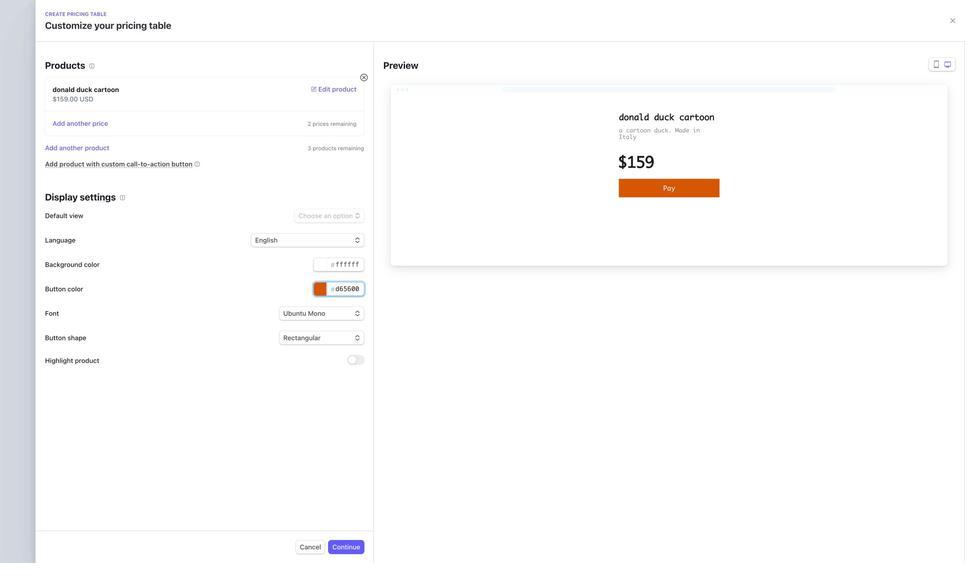 Task type: vqa. For each thing, say whether or not it's contained in the screenshot.
Add Currency icon
no



Task type: locate. For each thing, give the bounding box(es) containing it.
1 shortcuts element from the top
[[101, 152, 206, 229]]

shortcuts element
[[101, 152, 206, 229], [101, 160, 206, 229]]

None text field
[[314, 258, 364, 271], [314, 283, 364, 296], [314, 258, 364, 271], [314, 283, 364, 296]]

tab list
[[231, 53, 833, 70]]



Task type: describe. For each thing, give the bounding box(es) containing it.
2 shortcuts element from the top
[[101, 160, 206, 229]]

core navigation links element
[[101, 38, 206, 139]]

svg image
[[747, 40, 752, 46]]



